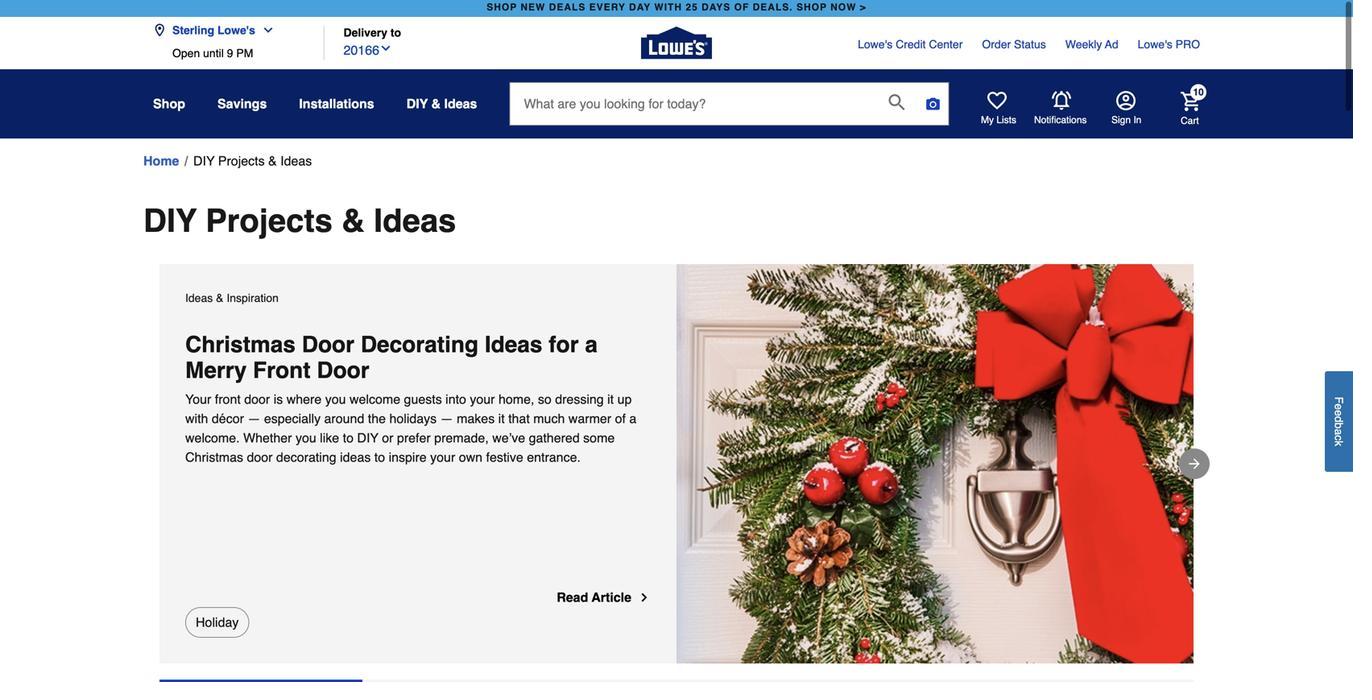 Task type: describe. For each thing, give the bounding box(es) containing it.
christmas inside your front door is where you welcome guests into your home, so dressing it up with décor — especially around the holidays — makes it that much warmer of a welcome. whether you like to diy or prefer premade, we've gathered some christmas door decorating ideas to inspire your own festive entrance.
[[185, 450, 243, 465]]

christmas door decorating ideas for a merry front door
[[185, 332, 604, 384]]

status
[[1015, 38, 1047, 51]]

location image
[[153, 24, 166, 37]]

1 vertical spatial it
[[499, 411, 505, 426]]

shop new deals every day with 25 days of deals. shop now >
[[487, 2, 867, 13]]

1 vertical spatial projects
[[206, 202, 333, 239]]

9
[[227, 47, 233, 60]]

pro
[[1176, 38, 1201, 51]]

>
[[861, 2, 867, 13]]

sign in
[[1112, 114, 1142, 126]]

f e e d b a c k
[[1333, 397, 1346, 447]]

sterling lowe's
[[172, 24, 255, 37]]

lowe's home improvement lists image
[[988, 91, 1007, 110]]

credit
[[896, 38, 926, 51]]

lists
[[997, 114, 1017, 126]]

days
[[702, 2, 731, 13]]

every
[[590, 2, 626, 13]]

& inside "button"
[[432, 96, 441, 111]]

much
[[534, 411, 565, 426]]

order status
[[983, 38, 1047, 51]]

around
[[324, 411, 365, 426]]

some
[[584, 431, 615, 446]]

lowe's home improvement notification center image
[[1053, 91, 1072, 110]]

sterling
[[172, 24, 214, 37]]

f e e d b a c k button
[[1326, 372, 1354, 472]]

1 horizontal spatial you
[[325, 392, 346, 407]]

order status link
[[983, 36, 1047, 52]]

ideas inside "button"
[[445, 96, 477, 111]]

0 vertical spatial diy projects & ideas
[[193, 154, 312, 168]]

chevron right image
[[638, 592, 651, 604]]

1 horizontal spatial to
[[375, 450, 385, 465]]

that
[[509, 411, 530, 426]]

2 horizontal spatial to
[[391, 26, 401, 39]]

open
[[172, 47, 200, 60]]

25
[[686, 2, 699, 13]]

especially
[[264, 411, 321, 426]]

door up welcome
[[317, 358, 370, 384]]

whether
[[243, 431, 292, 446]]

lowe's credit center link
[[858, 36, 963, 52]]

deals.
[[753, 2, 794, 13]]

decorating
[[276, 450, 337, 465]]

weekly ad
[[1066, 38, 1119, 51]]

1 e from the top
[[1333, 404, 1346, 410]]

diy projects & ideas button
[[193, 152, 312, 171]]

c
[[1333, 436, 1346, 441]]

read
[[557, 590, 589, 605]]

& inside button
[[268, 154, 277, 168]]

is
[[274, 392, 283, 407]]

so
[[538, 392, 552, 407]]

holidays
[[390, 411, 437, 426]]

décor
[[212, 411, 244, 426]]

savings button
[[218, 89, 267, 118]]

guests
[[404, 392, 442, 407]]

lowe's credit center
[[858, 38, 963, 51]]

premade,
[[435, 431, 489, 446]]

shop new deals every day with 25 days of deals. shop now > link
[[484, 0, 870, 17]]

chevron down image inside 20166 button
[[380, 42, 392, 55]]

my lists link
[[982, 91, 1017, 127]]

now
[[831, 2, 857, 13]]

home link
[[143, 152, 179, 171]]

1 vertical spatial diy projects & ideas
[[143, 202, 456, 239]]

chevron down image inside sterling lowe's button
[[255, 24, 275, 37]]

search image
[[889, 94, 905, 110]]

welcome.
[[185, 431, 240, 446]]

into
[[446, 392, 467, 407]]

a for b
[[1333, 429, 1346, 436]]

lowe's for lowe's pro
[[1138, 38, 1173, 51]]

delivery
[[344, 26, 388, 39]]

article
[[592, 590, 632, 605]]

diy inside your front door is where you welcome guests into your home, so dressing it up with décor — especially around the holidays — makes it that much warmer of a welcome. whether you like to diy or prefer premade, we've gathered some christmas door decorating ideas to inspire your own festive entrance.
[[357, 431, 379, 446]]

for
[[549, 332, 579, 358]]

2 e from the top
[[1333, 410, 1346, 417]]

shop button
[[153, 89, 185, 118]]

ad
[[1106, 38, 1119, 51]]

lowe's for lowe's credit center
[[858, 38, 893, 51]]

diy & ideas
[[407, 96, 477, 111]]

f
[[1333, 397, 1346, 404]]

until
[[203, 47, 224, 60]]

read article
[[557, 590, 632, 605]]

door up where
[[302, 332, 355, 358]]

order
[[983, 38, 1012, 51]]

weekly
[[1066, 38, 1103, 51]]

dressing
[[555, 392, 604, 407]]

d
[[1333, 417, 1346, 423]]

center
[[930, 38, 963, 51]]

notifications
[[1035, 114, 1087, 126]]

makes
[[457, 411, 495, 426]]

delivery to
[[344, 26, 401, 39]]

new
[[521, 2, 546, 13]]

my lists
[[982, 114, 1017, 126]]

b
[[1333, 423, 1346, 429]]

diy inside diy projects & ideas button
[[193, 154, 215, 168]]

diy inside diy & ideas "button"
[[407, 96, 428, 111]]



Task type: locate. For each thing, give the bounding box(es) containing it.
1 vertical spatial your
[[430, 450, 456, 465]]

lowe's pro
[[1138, 38, 1201, 51]]

0 horizontal spatial your
[[430, 450, 456, 465]]

1 vertical spatial christmas
[[185, 450, 243, 465]]

0 horizontal spatial chevron down image
[[255, 24, 275, 37]]

a for for
[[585, 332, 598, 358]]

lowe's left pro
[[1138, 38, 1173, 51]]

up
[[618, 392, 632, 407]]

2 shop from the left
[[797, 2, 828, 13]]

20166
[[344, 43, 380, 58]]

1 vertical spatial a
[[630, 411, 637, 426]]

0 vertical spatial chevron down image
[[255, 24, 275, 37]]

diy projects & ideas down the 'savings' button
[[193, 154, 312, 168]]

None search field
[[510, 82, 950, 141]]

inspiration
[[227, 292, 279, 305]]

— down into
[[441, 411, 453, 426]]

shop left now
[[797, 2, 828, 13]]

welcome
[[350, 392, 401, 407]]

1 horizontal spatial lowe's
[[858, 38, 893, 51]]

you
[[325, 392, 346, 407], [296, 431, 317, 446]]

your front door is where you welcome guests into your home, so dressing it up with décor — especially around the holidays — makes it that much warmer of a welcome. whether you like to diy or prefer premade, we've gathered some christmas door decorating ideas to inspire your own festive entrance.
[[185, 392, 637, 465]]

2 horizontal spatial a
[[1333, 429, 1346, 436]]

christmas door decorating ideas for a merry front door link
[[185, 332, 651, 384]]

lowe's home improvement account image
[[1117, 91, 1136, 110]]

we've
[[493, 431, 526, 446]]

it left up
[[608, 392, 614, 407]]

a right of
[[630, 411, 637, 426]]

door
[[302, 332, 355, 358], [317, 358, 370, 384]]

diy down home link
[[143, 202, 197, 239]]

10
[[1194, 87, 1205, 98]]

2 christmas from the top
[[185, 450, 243, 465]]

my
[[982, 114, 995, 126]]

of
[[615, 411, 626, 426]]

a
[[585, 332, 598, 358], [630, 411, 637, 426], [1333, 429, 1346, 436]]

own
[[459, 450, 483, 465]]

projects down diy projects & ideas button
[[206, 202, 333, 239]]

holiday
[[196, 615, 239, 630]]

door down whether at left
[[247, 450, 273, 465]]

your
[[470, 392, 495, 407], [430, 450, 456, 465]]

—
[[248, 411, 261, 426], [441, 411, 453, 426]]

diy left the or
[[357, 431, 379, 446]]

1 horizontal spatial shop
[[797, 2, 828, 13]]

with
[[185, 411, 208, 426]]

Search Query text field
[[511, 83, 876, 125]]

christmas inside christmas door decorating ideas for a merry front door
[[185, 332, 296, 358]]

ideas
[[445, 96, 477, 111], [281, 154, 312, 168], [374, 202, 456, 239], [185, 292, 213, 305], [485, 332, 543, 358]]

it left that
[[499, 411, 505, 426]]

warmer
[[569, 411, 612, 426]]

lowe's left credit
[[858, 38, 893, 51]]

20166 button
[[344, 39, 392, 60]]

where
[[287, 392, 322, 407]]

1 vertical spatial door
[[247, 450, 273, 465]]

festive
[[486, 450, 524, 465]]

door
[[244, 392, 270, 407], [247, 450, 273, 465]]

0 vertical spatial your
[[470, 392, 495, 407]]

christmas
[[185, 332, 296, 358], [185, 450, 243, 465]]

your down premade,
[[430, 450, 456, 465]]

0 vertical spatial a
[[585, 332, 598, 358]]

scrollbar
[[160, 680, 363, 683]]

1 shop from the left
[[487, 2, 517, 13]]

1 vertical spatial to
[[343, 431, 354, 446]]

2 — from the left
[[441, 411, 453, 426]]

2 vertical spatial a
[[1333, 429, 1346, 436]]

1 horizontal spatial a
[[630, 411, 637, 426]]

of
[[735, 2, 750, 13]]

to down the or
[[375, 450, 385, 465]]

1 christmas from the top
[[185, 332, 296, 358]]

0 vertical spatial projects
[[218, 154, 265, 168]]

lowe's home improvement cart image
[[1181, 92, 1201, 111]]

diy right home
[[193, 154, 215, 168]]

door left the is
[[244, 392, 270, 407]]

holiday link
[[185, 608, 249, 638]]

installations
[[299, 96, 375, 111]]

a inside christmas door decorating ideas for a merry front door
[[585, 332, 598, 358]]

lowe's pro link
[[1138, 36, 1201, 52]]

arrow right image
[[1187, 456, 1203, 472]]

like
[[320, 431, 339, 446]]

christmas down the ideas & inspiration
[[185, 332, 296, 358]]

weekly ad link
[[1066, 36, 1119, 52]]

diy projects & ideas
[[193, 154, 312, 168], [143, 202, 456, 239]]

1 — from the left
[[248, 411, 261, 426]]

e up b
[[1333, 410, 1346, 417]]

0 horizontal spatial to
[[343, 431, 354, 446]]

0 vertical spatial door
[[244, 392, 270, 407]]

0 horizontal spatial —
[[248, 411, 261, 426]]

projects down the 'savings' button
[[218, 154, 265, 168]]

— up whether at left
[[248, 411, 261, 426]]

with
[[655, 2, 683, 13]]

shop left new
[[487, 2, 517, 13]]

shop
[[487, 2, 517, 13], [797, 2, 828, 13]]

read article link
[[557, 588, 651, 608]]

0 vertical spatial christmas
[[185, 332, 296, 358]]

0 horizontal spatial shop
[[487, 2, 517, 13]]

diy right installations
[[407, 96, 428, 111]]

ideas inside button
[[281, 154, 312, 168]]

you up decorating
[[296, 431, 317, 446]]

decorating
[[361, 332, 479, 358]]

2 vertical spatial to
[[375, 450, 385, 465]]

home
[[143, 154, 179, 168]]

it
[[608, 392, 614, 407], [499, 411, 505, 426]]

the
[[368, 411, 386, 426]]

projects inside button
[[218, 154, 265, 168]]

shop
[[153, 96, 185, 111]]

you up the around
[[325, 392, 346, 407]]

or
[[382, 431, 394, 446]]

2 horizontal spatial lowe's
[[1138, 38, 1173, 51]]

1 vertical spatial you
[[296, 431, 317, 446]]

1 horizontal spatial chevron down image
[[380, 42, 392, 55]]

a inside button
[[1333, 429, 1346, 436]]

ideas inside christmas door decorating ideas for a merry front door
[[485, 332, 543, 358]]

gathered
[[529, 431, 580, 446]]

merry
[[185, 358, 247, 384]]

in
[[1134, 114, 1142, 126]]

installations button
[[299, 89, 375, 118]]

deals
[[549, 2, 586, 13]]

a up k
[[1333, 429, 1346, 436]]

to right like
[[343, 431, 354, 446]]

entrance.
[[527, 450, 581, 465]]

lowe's inside button
[[218, 24, 255, 37]]

lowe's inside "link"
[[858, 38, 893, 51]]

a inside your front door is where you welcome guests into your home, so dressing it up with décor — especially around the holidays — makes it that much warmer of a welcome. whether you like to diy or prefer premade, we've gathered some christmas door decorating ideas to inspire your own festive entrance.
[[630, 411, 637, 426]]

lowe's home improvement logo image
[[642, 8, 712, 79]]

sterling lowe's button
[[153, 14, 281, 47]]

e up d
[[1333, 404, 1346, 410]]

day
[[629, 2, 651, 13]]

1 horizontal spatial it
[[608, 392, 614, 407]]

sign
[[1112, 114, 1132, 126]]

camera image
[[926, 96, 942, 112]]

a snowy evergreen wreath with pinecones, apples, berries and an offset red bow on a white door. image
[[677, 264, 1194, 664]]

savings
[[218, 96, 267, 111]]

0 horizontal spatial it
[[499, 411, 505, 426]]

a right for on the left of page
[[585, 332, 598, 358]]

prefer
[[397, 431, 431, 446]]

lowe's
[[218, 24, 255, 37], [858, 38, 893, 51], [1138, 38, 1173, 51]]

0 horizontal spatial lowe's
[[218, 24, 255, 37]]

1 horizontal spatial —
[[441, 411, 453, 426]]

your
[[185, 392, 211, 407]]

diy
[[407, 96, 428, 111], [193, 154, 215, 168], [143, 202, 197, 239], [357, 431, 379, 446]]

lowe's up "9"
[[218, 24, 255, 37]]

ideas
[[340, 450, 371, 465]]

1 vertical spatial chevron down image
[[380, 42, 392, 55]]

to right delivery
[[391, 26, 401, 39]]

0 horizontal spatial you
[[296, 431, 317, 446]]

front
[[253, 358, 311, 384]]

k
[[1333, 441, 1346, 447]]

&
[[432, 96, 441, 111], [268, 154, 277, 168], [342, 202, 365, 239], [216, 292, 224, 305]]

chevron down image
[[255, 24, 275, 37], [380, 42, 392, 55]]

0 vertical spatial it
[[608, 392, 614, 407]]

0 vertical spatial to
[[391, 26, 401, 39]]

0 vertical spatial you
[[325, 392, 346, 407]]

diy projects & ideas down diy projects & ideas button
[[143, 202, 456, 239]]

your up makes
[[470, 392, 495, 407]]

sign in button
[[1112, 91, 1142, 127]]

0 horizontal spatial a
[[585, 332, 598, 358]]

christmas down 'welcome.'
[[185, 450, 243, 465]]

1 horizontal spatial your
[[470, 392, 495, 407]]



Task type: vqa. For each thing, say whether or not it's contained in the screenshot.
Holiday link
yes



